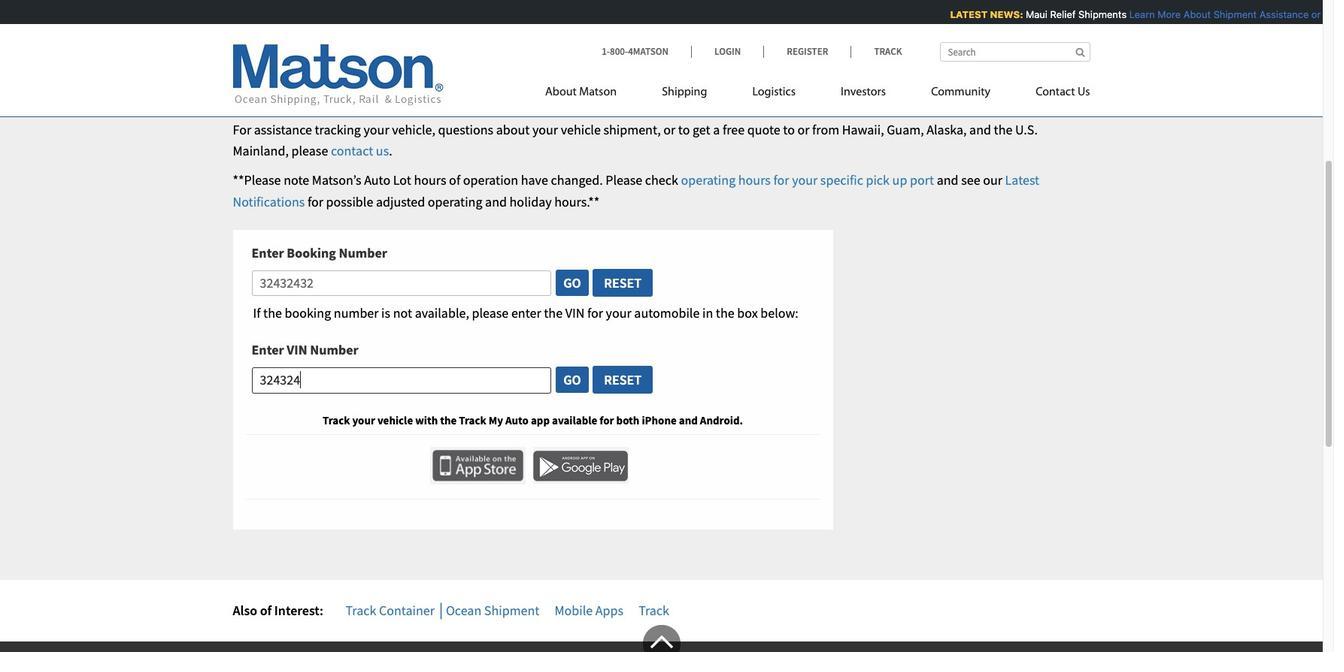 Task type: locate. For each thing, give the bounding box(es) containing it.
for
[[1019, 8, 1032, 20], [774, 172, 789, 189], [308, 193, 323, 211], [587, 305, 603, 322], [600, 414, 614, 428]]

about right more at the top of page
[[1183, 8, 1210, 20]]

shipment right │ocean
[[484, 602, 540, 619]]

0 vertical spatial vehicle
[[561, 121, 601, 138]]

enter
[[449, 92, 479, 109], [511, 305, 541, 322]]

1 vertical spatial number
[[339, 244, 387, 262]]

free
[[723, 121, 745, 138]]

android.
[[700, 414, 743, 428]]

enter left booking
[[252, 244, 284, 262]]

0 horizontal spatial to
[[678, 121, 690, 138]]

None button
[[592, 268, 654, 298], [555, 269, 589, 297], [592, 366, 654, 395], [555, 366, 589, 394], [592, 268, 654, 298], [555, 269, 589, 297], [592, 366, 654, 395], [555, 366, 589, 394]]

logistics
[[753, 87, 796, 99]]

1 vertical spatial vehicle,
[[392, 121, 435, 138]]

check
[[989, 8, 1017, 20], [645, 172, 678, 189]]

1 horizontal spatial of
[[449, 172, 460, 189]]

number
[[598, 92, 643, 109], [334, 305, 379, 322]]

get
[[693, 121, 711, 138]]

hours.**
[[555, 193, 600, 211]]

0 horizontal spatial vehicle
[[378, 414, 413, 428]]

hours right lot
[[414, 172, 446, 189]]

for left relief
[[1019, 8, 1032, 20]]

for down note
[[308, 193, 323, 211]]

shipment left "assistance"
[[1213, 8, 1256, 20]]

notifications
[[233, 193, 305, 211]]

number up shipment,
[[598, 92, 643, 109]]

0 vertical spatial vin
[[565, 305, 585, 322]]

1 horizontal spatial please
[[409, 92, 446, 109]]

0 horizontal spatial number
[[334, 305, 379, 322]]

0 vertical spatial adjusted
[[1075, 8, 1115, 20]]

0 horizontal spatial vin
[[287, 342, 307, 359]]

1 horizontal spatial booking
[[549, 92, 595, 109]]

0 vertical spatial booking
[[549, 92, 595, 109]]

community
[[931, 87, 991, 99]]

1 enter from the top
[[252, 244, 284, 262]]

your left automobile
[[606, 305, 632, 322]]

vehicle
[[682, 92, 722, 109]]

adjusted down lot
[[376, 193, 425, 211]]

investors
[[841, 87, 886, 99]]

matson's
[[312, 172, 361, 189]]

1 vertical spatial vehicle
[[378, 414, 413, 428]]

0 horizontal spatial of
[[260, 602, 272, 619]]

number up enter vin number text box
[[310, 342, 359, 359]]

to
[[233, 92, 247, 109]]

please left news: on the right top
[[957, 8, 987, 20]]

posted
[[1247, 8, 1278, 20]]

latest news: maui relief shipments learn more about shipment assistance or co
[[949, 8, 1334, 20]]

0 horizontal spatial check
[[645, 172, 678, 189]]

1 vertical spatial possible
[[326, 193, 373, 211]]

in
[[852, 92, 863, 109], [703, 305, 713, 322]]

shipping link
[[639, 79, 730, 110]]

possible down matson's
[[326, 193, 373, 211]]

0 horizontal spatial holiday
[[510, 193, 552, 211]]

0 horizontal spatial please
[[291, 142, 328, 160]]

holiday right more at the top of page
[[1183, 8, 1216, 20]]

1 vertical spatial check
[[645, 172, 678, 189]]

to
[[678, 121, 690, 138], [783, 121, 795, 138]]

please right available,
[[472, 305, 509, 322]]

None search field
[[940, 42, 1090, 62]]

auto right my
[[505, 414, 529, 428]]

shipment
[[1213, 8, 1256, 20], [410, 17, 553, 62], [484, 602, 540, 619]]

1 vertical spatial enter
[[252, 342, 284, 359]]

enter down if
[[252, 342, 284, 359]]

adjusted right relief
[[1075, 8, 1115, 20]]

1 horizontal spatial check
[[989, 8, 1017, 20]]

for possible adjusted operating and holiday hours.**
[[305, 193, 600, 211]]

tracking
[[315, 121, 361, 138]]

shipping
[[662, 87, 707, 99]]

2 enter from the top
[[252, 342, 284, 359]]

and right alaska,
[[970, 121, 991, 138]]

backtop image
[[643, 626, 680, 653]]

0 vertical spatial number
[[804, 92, 850, 109]]

hours left posted
[[1218, 8, 1244, 20]]

hours down quote in the top of the page
[[739, 172, 771, 189]]

0 vertical spatial check
[[989, 8, 1017, 20]]

0 vertical spatial enter
[[449, 92, 479, 109]]

news:
[[989, 8, 1022, 20]]

off/picking
[[798, 8, 862, 20]]

1 horizontal spatial number
[[598, 92, 643, 109]]

quote
[[747, 121, 781, 138]]

1 horizontal spatial in
[[852, 92, 863, 109]]

possible right news: on the right top
[[1035, 8, 1073, 20]]

community link
[[909, 79, 1013, 110]]

operating
[[1117, 8, 1161, 20], [681, 172, 736, 189], [428, 193, 483, 211]]

login
[[715, 45, 741, 58]]

track link
[[851, 45, 902, 58], [639, 602, 669, 619]]

app
[[531, 414, 550, 428]]

0 vertical spatial please
[[957, 8, 987, 20]]

vin
[[565, 305, 585, 322], [287, 342, 307, 359]]

possible
[[1035, 8, 1073, 20], [326, 193, 373, 211]]

2 vertical spatial operating
[[428, 193, 483, 211]]

0 vertical spatial auto
[[364, 172, 391, 189]]

0 horizontal spatial in
[[703, 305, 713, 322]]

auto left lot
[[364, 172, 391, 189]]

800-
[[610, 45, 628, 58]]

booking up the enter vin number
[[285, 305, 331, 322]]

0 vertical spatial of
[[449, 172, 460, 189]]

co
[[1323, 8, 1334, 20]]

container
[[379, 602, 435, 619]]

the inside the for assistance tracking your vehicle, questions about your vehicle shipment, or to get a free quote to or from hawaii, guam, alaska, and the u.s. mainland, please
[[994, 121, 1013, 138]]

us
[[1078, 87, 1090, 99]]

mainland,
[[233, 142, 289, 160]]

booking right digit
[[549, 92, 595, 109]]

1 vertical spatial booking
[[285, 305, 331, 322]]

Enter Booking Number text field
[[252, 271, 552, 297]]

available
[[552, 414, 597, 428]]

1 horizontal spatial holiday
[[1183, 8, 1216, 20]]

in left 'box'
[[703, 305, 713, 322]]

1 vertical spatial auto
[[505, 414, 529, 428]]

of up 'for possible adjusted operating and holiday hours.**'
[[449, 172, 460, 189]]

number for enter booking number
[[339, 244, 387, 262]]

1 vertical spatial holiday
[[510, 193, 552, 211]]

contact
[[331, 142, 373, 160]]

1 vertical spatial of
[[260, 602, 272, 619]]

0 horizontal spatial please
[[606, 172, 643, 189]]

booking
[[549, 92, 595, 109], [285, 305, 331, 322]]

please down the for assistance tracking your vehicle, questions about your vehicle shipment, or to get a free quote to or from hawaii, guam, alaska, and the u.s. mainland, please
[[606, 172, 643, 189]]

number left is
[[334, 305, 379, 322]]

learn
[[1128, 8, 1154, 20]]

1 horizontal spatial auto
[[505, 414, 529, 428]]

1 horizontal spatial hours
[[739, 172, 771, 189]]

and
[[1164, 8, 1180, 20], [970, 121, 991, 138], [937, 172, 959, 189], [485, 193, 507, 211], [679, 414, 698, 428]]

1 horizontal spatial operating
[[681, 172, 736, 189]]

to right quote in the top of the page
[[783, 121, 795, 138]]

hours for changed.
[[739, 172, 771, 189]]

check left maui in the right of the page
[[989, 8, 1017, 20]]

hawaii,
[[842, 121, 884, 138]]

vehicle, up '.'
[[392, 121, 435, 138]]

adjusted
[[1075, 8, 1115, 20], [376, 193, 425, 211]]

0 vertical spatial holiday
[[1183, 8, 1216, 20]]

1 horizontal spatial please
[[957, 8, 987, 20]]

hours
[[1218, 8, 1244, 20], [414, 172, 446, 189], [739, 172, 771, 189]]

0 horizontal spatial adjusted
[[376, 193, 425, 211]]

1-800-4matson
[[602, 45, 669, 58]]

enter vin number
[[252, 342, 359, 359]]

1 horizontal spatial about
[[1183, 8, 1210, 20]]

your left specific
[[792, 172, 818, 189]]

alaska,
[[927, 121, 967, 138]]

automobile
[[634, 305, 700, 322]]

0 horizontal spatial enter
[[449, 92, 479, 109]]

0 vertical spatial please
[[409, 92, 446, 109]]

your
[[283, 92, 308, 109], [481, 92, 507, 109], [364, 121, 389, 138], [533, 121, 558, 138], [792, 172, 818, 189], [606, 305, 632, 322], [352, 414, 375, 428]]

under
[[1281, 8, 1307, 20]]

your up assistance on the left of page
[[283, 92, 308, 109]]

pick
[[866, 172, 890, 189]]

or left co
[[1311, 8, 1320, 20]]

top menu navigation
[[545, 79, 1090, 110]]

dropping
[[743, 8, 796, 20]]

have
[[521, 172, 548, 189]]

box
[[737, 305, 758, 322]]

contact us .
[[331, 142, 392, 160]]

maui
[[1025, 8, 1047, 20]]

to track your personal vehicle, please enter your 7-digit booking number or the vehicle identification number in below.
[[233, 92, 903, 109]]

the
[[661, 92, 679, 109], [994, 121, 1013, 138], [263, 305, 282, 322], [544, 305, 563, 322], [716, 305, 735, 322], [440, 414, 457, 428]]

holiday down have on the left top of the page
[[510, 193, 552, 211]]

below:
[[761, 305, 799, 322]]

not
[[393, 305, 412, 322]]

footer
[[0, 626, 1323, 653]]

0 horizontal spatial about
[[545, 87, 577, 99]]

assistance
[[1259, 8, 1308, 20]]

track
[[874, 45, 902, 58], [249, 92, 280, 109], [323, 414, 350, 428], [459, 414, 486, 428], [346, 602, 376, 619], [639, 602, 669, 619]]

questions
[[438, 121, 494, 138]]

port
[[910, 172, 934, 189]]

vehicle
[[912, 8, 954, 20]]

about left matson
[[545, 87, 577, 99]]

0 vertical spatial enter
[[252, 244, 284, 262]]

both
[[616, 414, 640, 428]]

check down the for assistance tracking your vehicle, questions about your vehicle shipment, or to get a free quote to or from hawaii, guam, alaska, and the u.s. mainland, please
[[645, 172, 678, 189]]

1 horizontal spatial vehicle
[[561, 121, 601, 138]]

vehicle, right personal
[[363, 92, 407, 109]]

1 vertical spatial number
[[334, 305, 379, 322]]

track link down 'up'
[[851, 45, 902, 58]]

enter for enter vin number
[[252, 342, 284, 359]]

number up from
[[804, 92, 850, 109]]

and inside the for assistance tracking your vehicle, questions about your vehicle shipment, or to get a free quote to or from hawaii, guam, alaska, and the u.s. mainland, please
[[970, 121, 991, 138]]

1 vertical spatial track link
[[639, 602, 669, 619]]

1 horizontal spatial enter
[[511, 305, 541, 322]]

1 horizontal spatial to
[[783, 121, 795, 138]]

please up "questions"
[[409, 92, 446, 109]]

1 vertical spatial in
[[703, 305, 713, 322]]

personal
[[311, 92, 361, 109]]

our
[[983, 172, 1003, 189]]

0 vertical spatial about
[[1183, 8, 1210, 20]]

number up enter booking number text box
[[339, 244, 387, 262]]

0 vertical spatial possible
[[1035, 8, 1073, 20]]

2 horizontal spatial hours
[[1218, 8, 1244, 20]]

track container │ocean shipment
[[346, 602, 540, 619]]

0 vertical spatial track link
[[851, 45, 902, 58]]

0 horizontal spatial track link
[[639, 602, 669, 619]]

vehicle down to track your personal vehicle, please enter your 7-digit booking number or the vehicle identification number in below.
[[561, 121, 601, 138]]

0 vertical spatial vehicle,
[[363, 92, 407, 109]]

track link up 'backtop' image
[[639, 602, 669, 619]]

2 vertical spatial number
[[310, 342, 359, 359]]

2 horizontal spatial please
[[472, 305, 509, 322]]

please up note
[[291, 142, 328, 160]]

1 horizontal spatial adjusted
[[1075, 8, 1115, 20]]

of right also
[[260, 602, 272, 619]]

vehicle left with
[[378, 414, 413, 428]]

for down quote in the top of the page
[[774, 172, 789, 189]]

0 vertical spatial operating
[[1117, 8, 1161, 20]]

in left below.
[[852, 92, 863, 109]]

1 vertical spatial please
[[291, 142, 328, 160]]

to left get
[[678, 121, 690, 138]]

1 vertical spatial about
[[545, 87, 577, 99]]

tracking
[[561, 17, 684, 62]]

a
[[713, 121, 720, 138]]

vehicle, inside the for assistance tracking your vehicle, questions about your vehicle shipment, or to get a free quote to or from hawaii, guam, alaska, and the u.s. mainland, please
[[392, 121, 435, 138]]

0 vertical spatial number
[[598, 92, 643, 109]]

0 horizontal spatial hours
[[414, 172, 446, 189]]

search image
[[1076, 47, 1085, 57]]

your down digit
[[533, 121, 558, 138]]



Task type: describe. For each thing, give the bounding box(es) containing it.
1 to from the left
[[678, 121, 690, 138]]

mobile
[[555, 602, 593, 619]]

vehicle, for please
[[363, 92, 407, 109]]

track for track container │ocean shipment
[[346, 602, 376, 619]]

0 horizontal spatial operating
[[428, 193, 483, 211]]

for left both
[[600, 414, 614, 428]]

about inside top menu navigation
[[545, 87, 577, 99]]

1 vertical spatial operating
[[681, 172, 736, 189]]

is
[[381, 305, 390, 322]]

vehicle, for questions
[[392, 121, 435, 138]]

from
[[812, 121, 840, 138]]

if
[[253, 305, 261, 322]]

apple image
[[430, 448, 525, 485]]

and right learn
[[1164, 8, 1180, 20]]

operation
[[463, 172, 518, 189]]

login link
[[691, 45, 764, 58]]

latest
[[1005, 172, 1040, 189]]

automobile
[[233, 17, 403, 62]]

latest notifications link
[[233, 172, 1040, 211]]

latest
[[949, 8, 987, 20]]

0 vertical spatial in
[[852, 92, 863, 109]]

booking
[[287, 244, 336, 262]]

investors link
[[818, 79, 909, 110]]

2 vertical spatial please
[[472, 305, 509, 322]]

or left get
[[664, 121, 676, 138]]

and left see
[[937, 172, 959, 189]]

contact us link
[[1013, 79, 1090, 110]]

for left automobile
[[587, 305, 603, 322]]

about
[[496, 121, 530, 138]]

up
[[865, 8, 878, 20]]

2 to from the left
[[783, 121, 795, 138]]

7-
[[510, 92, 521, 109]]

Search search field
[[940, 42, 1090, 62]]

register link
[[764, 45, 851, 58]]

about matson
[[545, 87, 617, 99]]

guam,
[[887, 121, 924, 138]]

"lates
[[1310, 8, 1334, 20]]

1 vertical spatial adjusted
[[376, 193, 425, 211]]

digit
[[521, 92, 546, 109]]

0 horizontal spatial booking
[[285, 305, 331, 322]]

4matson
[[628, 45, 669, 58]]

automobile shipment tracking
[[233, 17, 684, 62]]

latest notifications
[[233, 172, 1040, 211]]

my
[[489, 414, 503, 428]]

shipment,
[[604, 121, 661, 138]]

operating hours for your specific pick up port link
[[681, 172, 934, 189]]

1-
[[602, 45, 610, 58]]

learn more about shipment assistance or co link
[[1128, 8, 1334, 20]]

and right iphone
[[679, 414, 698, 428]]

your down enter vin number text box
[[352, 414, 375, 428]]

or left shipping
[[646, 92, 658, 109]]

or left from
[[798, 121, 810, 138]]

assistance
[[254, 121, 312, 138]]

2 horizontal spatial operating
[[1117, 8, 1161, 20]]

track for track your vehicle with the track my auto app available for both iphone and android.
[[323, 414, 350, 428]]

Enter VIN Number text field
[[252, 368, 552, 394]]

1 horizontal spatial track link
[[851, 45, 902, 58]]

and down operation
[[485, 193, 507, 211]]

see
[[961, 172, 981, 189]]

mobile apps
[[555, 602, 624, 619]]

more
[[1157, 8, 1180, 20]]

for
[[233, 121, 251, 138]]

track for the rightmost "track" link
[[874, 45, 902, 58]]

your left 7-
[[481, 92, 507, 109]]

vehicle inside the for assistance tracking your vehicle, questions about your vehicle shipment, or to get a free quote to or from hawaii, guam, alaska, and the u.s. mainland, please
[[561, 121, 601, 138]]

shipment up 7-
[[410, 17, 553, 62]]

contact us link
[[331, 142, 389, 160]]

1 vertical spatial please
[[606, 172, 643, 189]]

track for the bottom "track" link
[[639, 602, 669, 619]]

us
[[376, 142, 389, 160]]

contact us
[[1036, 87, 1090, 99]]

matson
[[579, 87, 617, 99]]

1 horizontal spatial possible
[[1035, 8, 1073, 20]]

also
[[233, 602, 257, 619]]

dropping off/picking up your vehicle please check for possible adjusted operating and holiday hours posted under "lates
[[743, 8, 1334, 20]]

for assistance tracking your vehicle, questions about your vehicle shipment, or to get a free quote to or from hawaii, guam, alaska, and the u.s. mainland, please
[[233, 121, 1038, 160]]

note
[[284, 172, 309, 189]]

about matson link
[[545, 79, 639, 110]]

hours for adjusted
[[1218, 8, 1244, 20]]

number for enter vin number
[[310, 342, 359, 359]]

your up 'us'
[[364, 121, 389, 138]]

if the booking number is not available, please enter the vin for your automobile in the box below:
[[253, 305, 799, 322]]

1 horizontal spatial vin
[[565, 305, 585, 322]]

0 horizontal spatial possible
[[326, 193, 373, 211]]

blue matson logo with ocean, shipping, truck, rail and logistics written beneath it. image
[[233, 44, 443, 106]]

│ocean
[[437, 602, 482, 619]]

identification
[[725, 92, 801, 109]]

up
[[893, 172, 907, 189]]

interest:
[[274, 602, 323, 619]]

.
[[389, 142, 392, 160]]

iphone
[[642, 414, 677, 428]]

0 horizontal spatial auto
[[364, 172, 391, 189]]

goolge play image
[[533, 448, 628, 484]]

1 vertical spatial vin
[[287, 342, 307, 359]]

u.s.
[[1015, 121, 1038, 138]]

available,
[[415, 305, 469, 322]]

logistics link
[[730, 79, 818, 110]]

apps
[[596, 602, 624, 619]]

with
[[415, 414, 438, 428]]

**please
[[233, 172, 281, 189]]

please inside the for assistance tracking your vehicle, questions about your vehicle shipment, or to get a free quote to or from hawaii, guam, alaska, and the u.s. mainland, please
[[291, 142, 328, 160]]

changed.
[[551, 172, 603, 189]]

mobile apps link
[[555, 602, 624, 619]]

relief
[[1049, 8, 1075, 20]]

specific
[[821, 172, 863, 189]]

track your vehicle with the track my auto app available for both iphone and android.
[[323, 414, 743, 428]]

enter for enter booking number
[[252, 244, 284, 262]]

enter booking number
[[252, 244, 387, 262]]

contact
[[1036, 87, 1075, 99]]

1 vertical spatial enter
[[511, 305, 541, 322]]

track container │ocean shipment link
[[346, 602, 540, 619]]



Task type: vqa. For each thing, say whether or not it's contained in the screenshot.
&
no



